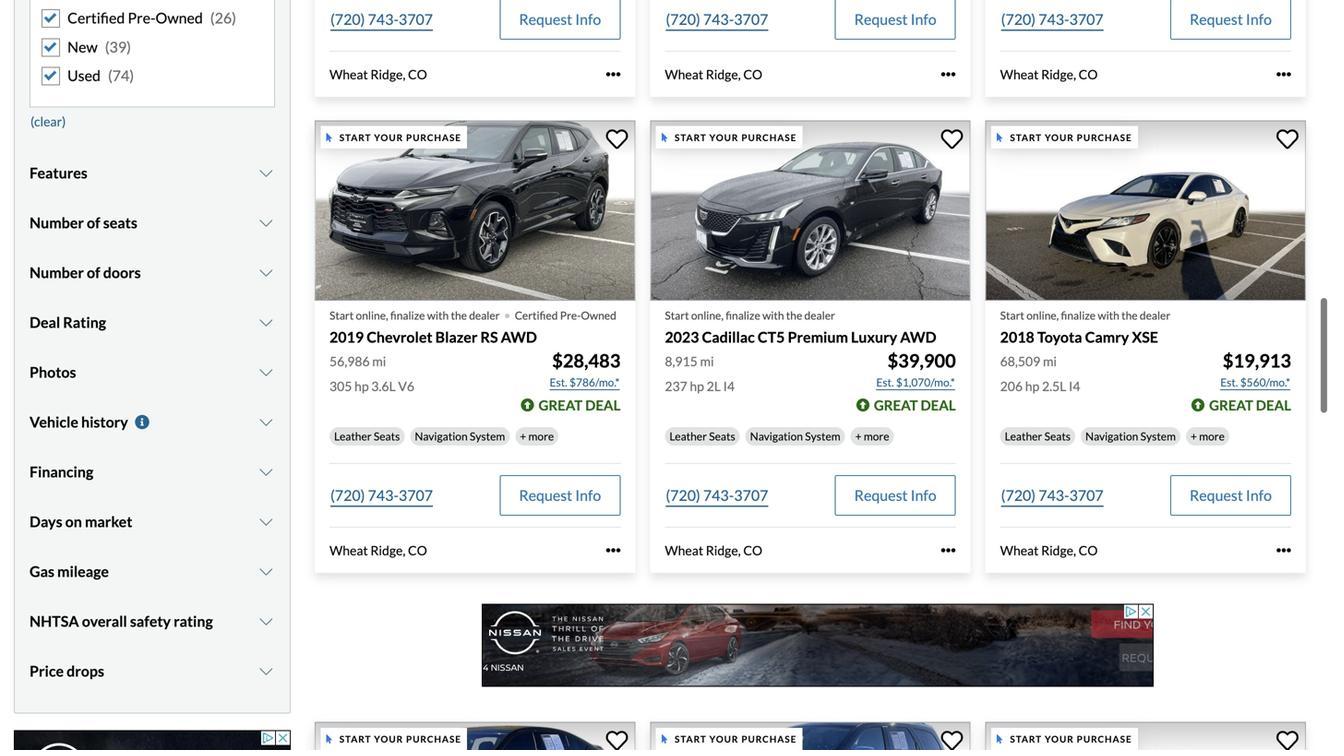 Task type: vqa. For each thing, say whether or not it's contained in the screenshot.
dealer in the Start online, finalize with the dealer · Certified Pre-Owned 2019 Chevrolet Blazer RS AWD
yes



Task type: describe. For each thing, give the bounding box(es) containing it.
2.5l
[[1042, 379, 1067, 394]]

the for ·
[[451, 309, 467, 322]]

price drops button
[[30, 649, 275, 695]]

(26)
[[210, 9, 236, 27]]

8,915 mi 237 hp 2l i4
[[665, 354, 735, 394]]

206
[[1001, 379, 1023, 394]]

with for 2018
[[1098, 309, 1120, 322]]

purchase for black 2019 chevrolet blazer rs awd suv / crossover all-wheel drive 9-speed automatic image
[[406, 132, 462, 143]]

gas
[[30, 563, 54, 581]]

start for black 2019 chevrolet blazer rs awd suv / crossover all-wheel drive 9-speed automatic image
[[339, 132, 372, 143]]

start your purchase for wind chill pearl 2018 toyota camry xse sedan front-wheel drive 8-speed automatic image
[[1010, 132, 1133, 143]]

blazer
[[435, 328, 478, 346]]

leather for ·
[[334, 430, 372, 443]]

rating
[[63, 314, 106, 332]]

great deal for 2023
[[874, 397, 956, 414]]

start your purchase for black 2019 chevrolet blazer rs awd suv / crossover all-wheel drive 9-speed automatic image
[[339, 132, 462, 143]]

start your purchase for black raven 2023 cadillac ct5 premium luxury awd sedan all-wheel drive automatic image
[[675, 132, 797, 143]]

est. $1,070/mo.* button
[[876, 373, 956, 392]]

photos
[[30, 363, 76, 381]]

photos button
[[30, 350, 275, 396]]

finalize for ·
[[390, 309, 425, 322]]

days on market button
[[30, 499, 275, 545]]

$19,913 est. $560/mo.*
[[1221, 350, 1292, 389]]

number of doors button
[[30, 250, 275, 296]]

305
[[330, 379, 352, 394]]

nhtsa
[[30, 613, 79, 631]]

online, for 2018
[[1027, 309, 1059, 322]]

awd inside start online, finalize with the dealer 2023 cadillac ct5 premium luxury awd
[[901, 328, 937, 346]]

est. $786/mo.* button
[[549, 373, 621, 392]]

$39,900 est. $1,070/mo.*
[[877, 350, 956, 389]]

black 2019 chevrolet blazer rs awd suv / crossover all-wheel drive 9-speed automatic image
[[315, 120, 636, 301]]

black raven 2021 cadillac ct5 v-series rwd sedan rear-wheel drive automatic image
[[315, 723, 636, 751]]

dealer for ·
[[469, 309, 500, 322]]

purchase for pure white 2022 volkswagen tiguan s 4motion suv / crossover all-wheel drive 8-speed automatic image
[[1077, 734, 1133, 745]]

(clear) button
[[30, 108, 67, 135]]

est. $560/mo.* button
[[1220, 373, 1292, 392]]

black raven 2023 cadillac ct5 premium luxury awd sedan all-wheel drive automatic image
[[650, 120, 971, 301]]

number of seats
[[30, 214, 137, 232]]

2023
[[665, 328, 699, 346]]

rs
[[481, 328, 498, 346]]

deal rating button
[[30, 300, 275, 346]]

wind chill pearl 2018 toyota camry xse sedan front-wheel drive 8-speed automatic image
[[986, 120, 1306, 301]]

drops
[[67, 663, 104, 681]]

237
[[665, 379, 688, 394]]

chevron down image for gas mileage
[[257, 565, 275, 580]]

start your purchase for bruiser gray clearcoat 2018 dodge durango citadel awd suv / crossover all-wheel drive 8-speed automatic image at the bottom of page
[[675, 734, 797, 745]]

awd inside start online, finalize with the dealer · certified pre-owned 2019 chevrolet blazer rs awd
[[501, 328, 537, 346]]

start online, finalize with the dealer 2018 toyota camry xse
[[1001, 309, 1171, 346]]

online, for 2023
[[691, 309, 724, 322]]

+ for 2023
[[856, 430, 862, 443]]

finalize for 2018
[[1061, 309, 1096, 322]]

$39,900
[[888, 350, 956, 372]]

+ for 2018
[[1191, 430, 1197, 443]]

leather for 2018
[[1005, 430, 1043, 443]]

2018
[[1001, 328, 1035, 346]]

dealer for 2018
[[1140, 309, 1171, 322]]

deal rating
[[30, 314, 106, 332]]

doors
[[103, 264, 141, 282]]

navigation system for 2023
[[750, 430, 841, 443]]

your for black raven 2021 cadillac ct5 v-series rwd sedan rear-wheel drive automatic "image"
[[374, 734, 404, 745]]

the for 2018
[[1122, 309, 1138, 322]]

purchase for black raven 2021 cadillac ct5 v-series rwd sedan rear-wheel drive automatic "image"
[[406, 734, 462, 745]]

certified pre-owned (26)
[[67, 9, 236, 27]]

pure white 2022 volkswagen tiguan s 4motion suv / crossover all-wheel drive 8-speed automatic image
[[986, 723, 1306, 751]]

1 vertical spatial advertisement region
[[14, 731, 291, 751]]

1 start your purchase link from the left
[[315, 723, 639, 751]]

features button
[[30, 150, 275, 196]]

2019
[[330, 328, 364, 346]]

price
[[30, 663, 64, 681]]

your for black 2019 chevrolet blazer rs awd suv / crossover all-wheel drive 9-speed automatic image
[[374, 132, 404, 143]]

used
[[67, 66, 101, 84]]

navigation system for 2018
[[1086, 430, 1176, 443]]

hp for 2023
[[690, 379, 704, 394]]

chevron down image for photos
[[257, 365, 275, 380]]

leather seats for 2023
[[670, 430, 736, 443]]

deal for 2023
[[921, 397, 956, 414]]

mouse pointer image for bruiser gray clearcoat 2018 dodge durango citadel awd suv / crossover all-wheel drive 8-speed automatic image at the bottom of page
[[662, 735, 668, 744]]

gas mileage
[[30, 563, 109, 581]]

chevron down image for deal rating
[[257, 315, 275, 330]]

$28,483
[[552, 350, 621, 372]]

chevrolet
[[367, 328, 433, 346]]

gas mileage button
[[30, 549, 275, 595]]

0 horizontal spatial owned
[[156, 9, 203, 27]]

hp for ·
[[355, 379, 369, 394]]

toyota
[[1038, 328, 1083, 346]]

3 chevron down image from the top
[[257, 415, 275, 430]]

+ more for 2023
[[856, 430, 890, 443]]

mouse pointer image for pure white 2022 volkswagen tiguan s 4motion suv / crossover all-wheel drive 8-speed automatic image
[[997, 735, 1003, 744]]

est. for 2023
[[877, 376, 894, 389]]

8,915
[[665, 354, 698, 369]]

more for 2018
[[1200, 430, 1225, 443]]

deal for ·
[[585, 397, 621, 414]]

bruiser gray clearcoat 2018 dodge durango citadel awd suv / crossover all-wheel drive 8-speed automatic image
[[650, 723, 971, 751]]

hp for 2018
[[1026, 379, 1040, 394]]

seats for 2018
[[1045, 430, 1071, 443]]

features
[[30, 164, 88, 182]]

ct5
[[758, 328, 785, 346]]

·
[[504, 297, 511, 330]]

vehicle
[[30, 413, 78, 431]]

camry
[[1085, 328, 1129, 346]]

start for black raven 2023 cadillac ct5 premium luxury awd sedan all-wheel drive automatic image
[[675, 132, 707, 143]]

of for seats
[[87, 214, 100, 232]]

2l
[[707, 379, 721, 394]]

price drops
[[30, 663, 104, 681]]

chevron down image for number of seats
[[257, 216, 275, 231]]

dealer for 2023
[[805, 309, 835, 322]]

mi for 2023
[[700, 354, 714, 369]]

chevron down image for number of doors
[[257, 266, 275, 280]]

+ more for 2018
[[1191, 430, 1225, 443]]

chevron down image for financing
[[257, 465, 275, 480]]

online, for ·
[[356, 309, 388, 322]]

deal
[[30, 314, 60, 332]]

new (39)
[[67, 38, 131, 56]]

mouse pointer image for black raven 2023 cadillac ct5 premium luxury awd sedan all-wheel drive automatic image
[[662, 133, 668, 142]]

overall
[[82, 613, 127, 631]]



Task type: locate. For each thing, give the bounding box(es) containing it.
(720) 743-3707 button
[[330, 0, 434, 40], [665, 0, 769, 40], [1001, 0, 1105, 40], [330, 475, 434, 516], [665, 475, 769, 516], [1001, 475, 1105, 516]]

great down est. $560/mo.* 'button'
[[1210, 397, 1254, 414]]

hp left 2l
[[690, 379, 704, 394]]

3 dealer from the left
[[1140, 309, 1171, 322]]

system for 2018
[[1141, 430, 1176, 443]]

history
[[81, 413, 128, 431]]

3 great from the left
[[1210, 397, 1254, 414]]

0 horizontal spatial certified
[[67, 9, 125, 27]]

hp right 305
[[355, 379, 369, 394]]

1 hp from the left
[[355, 379, 369, 394]]

start your purchase for black raven 2021 cadillac ct5 v-series rwd sedan rear-wheel drive automatic "image"
[[339, 734, 462, 745]]

0 horizontal spatial more
[[529, 430, 554, 443]]

2 more from the left
[[864, 430, 890, 443]]

1 horizontal spatial i4
[[1069, 379, 1081, 394]]

0 horizontal spatial the
[[451, 309, 467, 322]]

cadillac
[[702, 328, 755, 346]]

2 navigation from the left
[[750, 430, 803, 443]]

finalize inside start online, finalize with the dealer · certified pre-owned 2019 chevrolet blazer rs awd
[[390, 309, 425, 322]]

online, inside start online, finalize with the dealer 2023 cadillac ct5 premium luxury awd
[[691, 309, 724, 322]]

safety
[[130, 613, 171, 631]]

2 horizontal spatial hp
[[1026, 379, 1040, 394]]

0 horizontal spatial navigation system
[[415, 430, 505, 443]]

mi up "2.5l"
[[1043, 354, 1057, 369]]

1 horizontal spatial dealer
[[805, 309, 835, 322]]

0 horizontal spatial great
[[539, 397, 583, 414]]

deal down $560/mo.*
[[1256, 397, 1292, 414]]

2 online, from the left
[[691, 309, 724, 322]]

more for ·
[[529, 430, 554, 443]]

the inside start online, finalize with the dealer 2023 cadillac ct5 premium luxury awd
[[786, 309, 803, 322]]

3 deal from the left
[[1256, 397, 1292, 414]]

3 start your purchase link from the left
[[986, 723, 1310, 751]]

start online, finalize with the dealer 2023 cadillac ct5 premium luxury awd
[[665, 309, 937, 346]]

mi up 3.6l
[[372, 354, 386, 369]]

2 leather from the left
[[670, 430, 707, 443]]

start inside start online, finalize with the dealer · certified pre-owned 2019 chevrolet blazer rs awd
[[330, 309, 354, 322]]

2 horizontal spatial mi
[[1043, 354, 1057, 369]]

start your purchase
[[339, 132, 462, 143], [675, 132, 797, 143], [1010, 132, 1133, 143], [339, 734, 462, 745], [675, 734, 797, 745], [1010, 734, 1133, 745]]

number of doors
[[30, 264, 141, 282]]

online, inside start online, finalize with the dealer · certified pre-owned 2019 chevrolet blazer rs awd
[[356, 309, 388, 322]]

system
[[470, 430, 505, 443], [805, 430, 841, 443], [1141, 430, 1176, 443]]

1 the from the left
[[451, 309, 467, 322]]

+ more down est. $786/mo.* button
[[520, 430, 554, 443]]

1 horizontal spatial deal
[[921, 397, 956, 414]]

mouse pointer image
[[326, 133, 332, 142], [997, 133, 1003, 142], [326, 735, 332, 744]]

1 awd from the left
[[501, 328, 537, 346]]

+
[[520, 430, 526, 443], [856, 430, 862, 443], [1191, 430, 1197, 443]]

great for 2023
[[874, 397, 918, 414]]

owned up $28,483
[[581, 309, 617, 322]]

0 vertical spatial pre-
[[128, 9, 156, 27]]

2 start your purchase link from the left
[[650, 723, 975, 751]]

request
[[519, 10, 573, 28], [855, 10, 908, 28], [1190, 10, 1244, 28], [519, 487, 573, 505], [855, 487, 908, 505], [1190, 487, 1244, 505]]

of for doors
[[87, 264, 100, 282]]

luxury
[[851, 328, 898, 346]]

3.6l
[[371, 379, 396, 394]]

0 horizontal spatial i4
[[724, 379, 735, 394]]

hp inside 56,986 mi 305 hp 3.6l v6
[[355, 379, 369, 394]]

seats down "2.5l"
[[1045, 430, 1071, 443]]

certified inside start online, finalize with the dealer · certified pre-owned 2019 chevrolet blazer rs awd
[[515, 309, 558, 322]]

chevron down image inside "deal rating" dropdown button
[[257, 315, 275, 330]]

1 vertical spatial owned
[[581, 309, 617, 322]]

3 seats from the left
[[1045, 430, 1071, 443]]

dealer inside the "start online, finalize with the dealer 2018 toyota camry xse"
[[1140, 309, 1171, 322]]

chevron down image for features
[[257, 166, 275, 181]]

2 great from the left
[[874, 397, 918, 414]]

more down est. $786/mo.* button
[[529, 430, 554, 443]]

number down features at the top left of the page
[[30, 214, 84, 232]]

pre- up $28,483
[[560, 309, 581, 322]]

0 horizontal spatial online,
[[356, 309, 388, 322]]

est. for ·
[[550, 376, 568, 389]]

0 horizontal spatial deal
[[585, 397, 621, 414]]

finalize up chevrolet
[[390, 309, 425, 322]]

0 horizontal spatial +
[[520, 430, 526, 443]]

1 horizontal spatial hp
[[690, 379, 704, 394]]

1 finalize from the left
[[390, 309, 425, 322]]

2 hp from the left
[[690, 379, 704, 394]]

great for 2018
[[1210, 397, 1254, 414]]

2 navigation system from the left
[[750, 430, 841, 443]]

1 horizontal spatial pre-
[[560, 309, 581, 322]]

chevron down image inside features dropdown button
[[257, 166, 275, 181]]

0 horizontal spatial awd
[[501, 328, 537, 346]]

0 vertical spatial advertisement region
[[482, 604, 1154, 687]]

chevron down image inside photos 'dropdown button'
[[257, 365, 275, 380]]

pre-
[[128, 9, 156, 27], [560, 309, 581, 322]]

2 chevron down image from the top
[[257, 315, 275, 330]]

1 horizontal spatial +
[[856, 430, 862, 443]]

+ for ·
[[520, 430, 526, 443]]

3 navigation system from the left
[[1086, 430, 1176, 443]]

nhtsa overall safety rating
[[30, 613, 213, 631]]

4 chevron down image from the top
[[257, 465, 275, 480]]

great deal down est. $786/mo.* button
[[539, 397, 621, 414]]

1 horizontal spatial navigation system
[[750, 430, 841, 443]]

dealer up premium
[[805, 309, 835, 322]]

2 great deal from the left
[[874, 397, 956, 414]]

i4 right 2l
[[724, 379, 735, 394]]

new
[[67, 38, 98, 56]]

deal
[[585, 397, 621, 414], [921, 397, 956, 414], [1256, 397, 1292, 414]]

2 of from the top
[[87, 264, 100, 282]]

2 number from the top
[[30, 264, 84, 282]]

hp inside 68,509 mi 206 hp 2.5l i4
[[1026, 379, 1040, 394]]

1 horizontal spatial more
[[864, 430, 890, 443]]

finalize for 2023
[[726, 309, 761, 322]]

finalize
[[390, 309, 425, 322], [726, 309, 761, 322], [1061, 309, 1096, 322]]

2 chevron down image from the top
[[257, 266, 275, 280]]

number up deal rating
[[30, 264, 84, 282]]

leather seats down "2.5l"
[[1005, 430, 1071, 443]]

2 horizontal spatial more
[[1200, 430, 1225, 443]]

your for wind chill pearl 2018 toyota camry xse sedan front-wheel drive 8-speed automatic image
[[1045, 132, 1075, 143]]

1 horizontal spatial advertisement region
[[482, 604, 1154, 687]]

3 leather from the left
[[1005, 430, 1043, 443]]

with for 2023
[[763, 309, 784, 322]]

certified
[[67, 9, 125, 27], [515, 309, 558, 322]]

mi inside 68,509 mi 206 hp 2.5l i4
[[1043, 354, 1057, 369]]

3 system from the left
[[1141, 430, 1176, 443]]

2 horizontal spatial +
[[1191, 430, 1197, 443]]

mi up 2l
[[700, 354, 714, 369]]

v6
[[398, 379, 415, 394]]

awd right the rs
[[501, 328, 537, 346]]

1 great from the left
[[539, 397, 583, 414]]

$19,913
[[1223, 350, 1292, 372]]

0 vertical spatial number
[[30, 214, 84, 232]]

3 finalize from the left
[[1061, 309, 1096, 322]]

2 horizontal spatial navigation
[[1086, 430, 1139, 443]]

the inside the "start online, finalize with the dealer 2018 toyota camry xse"
[[1122, 309, 1138, 322]]

(39)
[[105, 38, 131, 56]]

est. inside $28,483 est. $786/mo.*
[[550, 376, 568, 389]]

0 horizontal spatial dealer
[[469, 309, 500, 322]]

2 horizontal spatial system
[[1141, 430, 1176, 443]]

5 chevron down image from the top
[[257, 664, 275, 679]]

your for bruiser gray clearcoat 2018 dodge durango citadel awd suv / crossover all-wheel drive 8-speed automatic image at the bottom of page
[[710, 734, 739, 745]]

68,509 mi 206 hp 2.5l i4
[[1001, 354, 1081, 394]]

1 more from the left
[[529, 430, 554, 443]]

advertisement region
[[482, 604, 1154, 687], [14, 731, 291, 751]]

finalize inside the "start online, finalize with the dealer 2018 toyota camry xse"
[[1061, 309, 1096, 322]]

1 horizontal spatial system
[[805, 430, 841, 443]]

1 horizontal spatial navigation
[[750, 430, 803, 443]]

0 horizontal spatial + more
[[520, 430, 554, 443]]

1 horizontal spatial the
[[786, 309, 803, 322]]

your for black raven 2023 cadillac ct5 premium luxury awd sedan all-wheel drive automatic image
[[710, 132, 739, 143]]

start
[[339, 132, 372, 143], [675, 132, 707, 143], [1010, 132, 1042, 143], [330, 309, 354, 322], [665, 309, 689, 322], [1001, 309, 1025, 322], [339, 734, 372, 745], [675, 734, 707, 745], [1010, 734, 1042, 745]]

vehicle history
[[30, 413, 128, 431]]

0 vertical spatial owned
[[156, 9, 203, 27]]

the for 2023
[[786, 309, 803, 322]]

chevron down image for days on market
[[257, 515, 275, 530]]

2 finalize from the left
[[726, 309, 761, 322]]

1 system from the left
[[470, 430, 505, 443]]

1 great deal from the left
[[539, 397, 621, 414]]

1 vertical spatial pre-
[[560, 309, 581, 322]]

3 hp from the left
[[1026, 379, 1040, 394]]

1 chevron down image from the top
[[257, 166, 275, 181]]

mileage
[[57, 563, 109, 581]]

of left seats
[[87, 214, 100, 232]]

navigation for ·
[[415, 430, 468, 443]]

dealer inside start online, finalize with the dealer · certified pre-owned 2019 chevrolet blazer rs awd
[[469, 309, 500, 322]]

3 navigation from the left
[[1086, 430, 1139, 443]]

certified up "new (39)"
[[67, 9, 125, 27]]

chevron down image inside price drops dropdown button
[[257, 664, 275, 679]]

seats down 2l
[[709, 430, 736, 443]]

1 online, from the left
[[356, 309, 388, 322]]

2 horizontal spatial + more
[[1191, 430, 1225, 443]]

est. inside '$19,913 est. $560/mo.*'
[[1221, 376, 1239, 389]]

deal down $1,070/mo.*
[[921, 397, 956, 414]]

leather seats for 2018
[[1005, 430, 1071, 443]]

2 horizontal spatial dealer
[[1140, 309, 1171, 322]]

0 horizontal spatial system
[[470, 430, 505, 443]]

on
[[65, 513, 82, 531]]

2 dealer from the left
[[805, 309, 835, 322]]

1 i4 from the left
[[724, 379, 735, 394]]

purchase
[[406, 132, 462, 143], [742, 132, 797, 143], [1077, 132, 1133, 143], [406, 734, 462, 745], [742, 734, 797, 745], [1077, 734, 1133, 745]]

of
[[87, 214, 100, 232], [87, 264, 100, 282]]

1 + from the left
[[520, 430, 526, 443]]

1 navigation system from the left
[[415, 430, 505, 443]]

2 horizontal spatial with
[[1098, 309, 1120, 322]]

wheat
[[330, 66, 368, 82], [665, 66, 704, 82], [1001, 66, 1039, 82], [330, 543, 368, 559], [665, 543, 704, 559], [1001, 543, 1039, 559]]

online,
[[356, 309, 388, 322], [691, 309, 724, 322], [1027, 309, 1059, 322]]

2 horizontal spatial the
[[1122, 309, 1138, 322]]

leather seats down 3.6l
[[334, 430, 400, 443]]

advertisement region down price drops dropdown button
[[14, 731, 291, 751]]

1 seats from the left
[[374, 430, 400, 443]]

leather down 206 at the right of the page
[[1005, 430, 1043, 443]]

leather seats for ·
[[334, 430, 400, 443]]

2 mi from the left
[[700, 354, 714, 369]]

system for 2023
[[805, 430, 841, 443]]

(720) 743-3707
[[331, 10, 433, 28], [666, 10, 769, 28], [1001, 10, 1104, 28], [331, 487, 433, 505], [666, 487, 769, 505], [1001, 487, 1104, 505]]

2 seats from the left
[[709, 430, 736, 443]]

+ more
[[520, 430, 554, 443], [856, 430, 890, 443], [1191, 430, 1225, 443]]

56,986
[[330, 354, 370, 369]]

mouse pointer image for ·
[[326, 133, 332, 142]]

number of seats button
[[30, 200, 275, 246]]

dealer inside start online, finalize with the dealer 2023 cadillac ct5 premium luxury awd
[[805, 309, 835, 322]]

great deal down est. $560/mo.* 'button'
[[1210, 397, 1292, 414]]

request info
[[519, 10, 601, 28], [855, 10, 937, 28], [1190, 10, 1272, 28], [519, 487, 601, 505], [855, 487, 937, 505], [1190, 487, 1272, 505]]

chevron down image for price drops
[[257, 664, 275, 679]]

mi inside 56,986 mi 305 hp 3.6l v6
[[372, 354, 386, 369]]

dealer up xse
[[1140, 309, 1171, 322]]

great deal
[[539, 397, 621, 414], [874, 397, 956, 414], [1210, 397, 1292, 414]]

start your purchase for pure white 2022 volkswagen tiguan s 4motion suv / crossover all-wheel drive 8-speed automatic image
[[1010, 734, 1133, 745]]

chevron down image inside number of doors dropdown button
[[257, 266, 275, 280]]

seats down 3.6l
[[374, 430, 400, 443]]

2 system from the left
[[805, 430, 841, 443]]

i4 inside 8,915 mi 237 hp 2l i4
[[724, 379, 735, 394]]

info
[[575, 10, 601, 28], [911, 10, 937, 28], [1246, 10, 1272, 28], [575, 487, 601, 505], [911, 487, 937, 505], [1246, 487, 1272, 505]]

est. down $28,483
[[550, 376, 568, 389]]

your for pure white 2022 volkswagen tiguan s 4motion suv / crossover all-wheel drive 8-speed automatic image
[[1045, 734, 1075, 745]]

deal down the $786/mo.* at the bottom left
[[585, 397, 621, 414]]

start for pure white 2022 volkswagen tiguan s 4motion suv / crossover all-wheel drive 8-speed automatic image
[[1010, 734, 1042, 745]]

with inside start online, finalize with the dealer 2023 cadillac ct5 premium luxury awd
[[763, 309, 784, 322]]

56,986 mi 305 hp 3.6l v6
[[330, 354, 415, 394]]

financing
[[30, 463, 93, 481]]

est. for 2018
[[1221, 376, 1239, 389]]

more for 2023
[[864, 430, 890, 443]]

1 number from the top
[[30, 214, 84, 232]]

1 est. from the left
[[550, 376, 568, 389]]

1 horizontal spatial online,
[[691, 309, 724, 322]]

mi for ·
[[372, 354, 386, 369]]

purchase for black raven 2023 cadillac ct5 premium luxury awd sedan all-wheel drive automatic image
[[742, 132, 797, 143]]

+ more down est. $1,070/mo.* button
[[856, 430, 890, 443]]

nhtsa overall safety rating button
[[30, 599, 275, 645]]

(74)
[[108, 66, 134, 84]]

1 horizontal spatial est.
[[877, 376, 894, 389]]

3 more from the left
[[1200, 430, 1225, 443]]

ellipsis h image
[[606, 67, 621, 82], [941, 67, 956, 82], [1277, 67, 1292, 82], [606, 544, 621, 558], [941, 544, 956, 558], [1277, 544, 1292, 558]]

awd up "$39,900"
[[901, 328, 937, 346]]

rating
[[174, 613, 213, 631]]

navigation system for ·
[[415, 430, 505, 443]]

0 horizontal spatial mi
[[372, 354, 386, 369]]

1 chevron down image from the top
[[257, 216, 275, 231]]

1 horizontal spatial great deal
[[874, 397, 956, 414]]

start for black raven 2021 cadillac ct5 v-series rwd sedan rear-wheel drive automatic "image"
[[339, 734, 372, 745]]

online, up cadillac
[[691, 309, 724, 322]]

leather down 305
[[334, 430, 372, 443]]

chevron down image inside days on market dropdown button
[[257, 515, 275, 530]]

3 + more from the left
[[1191, 430, 1225, 443]]

with
[[427, 309, 449, 322], [763, 309, 784, 322], [1098, 309, 1120, 322]]

start for wind chill pearl 2018 toyota camry xse sedan front-wheel drive 8-speed automatic image
[[1010, 132, 1042, 143]]

more down est. $1,070/mo.* button
[[864, 430, 890, 443]]

2 i4 from the left
[[1069, 379, 1081, 394]]

chevron down image
[[257, 166, 275, 181], [257, 266, 275, 280], [257, 415, 275, 430], [257, 515, 275, 530], [257, 565, 275, 580], [257, 615, 275, 629]]

0 horizontal spatial advertisement region
[[14, 731, 291, 751]]

1 horizontal spatial start your purchase link
[[650, 723, 975, 751]]

3 chevron down image from the top
[[257, 365, 275, 380]]

1 vertical spatial of
[[87, 264, 100, 282]]

0 horizontal spatial with
[[427, 309, 449, 322]]

1 navigation from the left
[[415, 430, 468, 443]]

of left doors
[[87, 264, 100, 282]]

with up blazer
[[427, 309, 449, 322]]

great for ·
[[539, 397, 583, 414]]

0 vertical spatial certified
[[67, 9, 125, 27]]

used (74)
[[67, 66, 134, 84]]

i4 right "2.5l"
[[1069, 379, 1081, 394]]

owned
[[156, 9, 203, 27], [581, 309, 617, 322]]

navigation system
[[415, 430, 505, 443], [750, 430, 841, 443], [1086, 430, 1176, 443]]

great deal for 2018
[[1210, 397, 1292, 414]]

start online, finalize with the dealer · certified pre-owned 2019 chevrolet blazer rs awd
[[330, 297, 617, 346]]

3 + from the left
[[1191, 430, 1197, 443]]

hp inside 8,915 mi 237 hp 2l i4
[[690, 379, 704, 394]]

leather down 237
[[670, 430, 707, 443]]

3 great deal from the left
[[1210, 397, 1292, 414]]

2 + from the left
[[856, 430, 862, 443]]

market
[[85, 513, 132, 531]]

great deal for ·
[[539, 397, 621, 414]]

$786/mo.*
[[570, 376, 620, 389]]

0 horizontal spatial finalize
[[390, 309, 425, 322]]

$1,070/mo.*
[[896, 376, 955, 389]]

0 horizontal spatial hp
[[355, 379, 369, 394]]

start inside start online, finalize with the dealer 2023 cadillac ct5 premium luxury awd
[[665, 309, 689, 322]]

seats
[[103, 214, 137, 232]]

1 mi from the left
[[372, 354, 386, 369]]

$28,483 est. $786/mo.*
[[550, 350, 621, 389]]

seats for ·
[[374, 430, 400, 443]]

+ more for ·
[[520, 430, 554, 443]]

purchase for bruiser gray clearcoat 2018 dodge durango citadel awd suv / crossover all-wheel drive 8-speed automatic image at the bottom of page
[[742, 734, 797, 745]]

6 chevron down image from the top
[[257, 615, 275, 629]]

hp right 206 at the right of the page
[[1026, 379, 1040, 394]]

2 + more from the left
[[856, 430, 890, 443]]

navigation for 2023
[[750, 430, 803, 443]]

2 est. from the left
[[877, 376, 894, 389]]

pre- inside start online, finalize with the dealer · certified pre-owned 2019 chevrolet blazer rs awd
[[560, 309, 581, 322]]

1 horizontal spatial leather seats
[[670, 430, 736, 443]]

finalize up toyota
[[1061, 309, 1096, 322]]

0 horizontal spatial navigation
[[415, 430, 468, 443]]

more
[[529, 430, 554, 443], [864, 430, 890, 443], [1200, 430, 1225, 443]]

with inside start online, finalize with the dealer · certified pre-owned 2019 chevrolet blazer rs awd
[[427, 309, 449, 322]]

with up the camry
[[1098, 309, 1120, 322]]

certified right the ·
[[515, 309, 558, 322]]

the up blazer
[[451, 309, 467, 322]]

2 horizontal spatial est.
[[1221, 376, 1239, 389]]

chevron down image inside financing dropdown button
[[257, 465, 275, 480]]

(clear)
[[30, 114, 66, 129]]

navigation for 2018
[[1086, 430, 1139, 443]]

0 horizontal spatial leather
[[334, 430, 372, 443]]

with inside the "start online, finalize with the dealer 2018 toyota camry xse"
[[1098, 309, 1120, 322]]

chevron down image inside gas mileage dropdown button
[[257, 565, 275, 580]]

est. inside $39,900 est. $1,070/mo.*
[[877, 376, 894, 389]]

the up premium
[[786, 309, 803, 322]]

leather
[[334, 430, 372, 443], [670, 430, 707, 443], [1005, 430, 1043, 443]]

the inside start online, finalize with the dealer · certified pre-owned 2019 chevrolet blazer rs awd
[[451, 309, 467, 322]]

advertisement region up bruiser gray clearcoat 2018 dodge durango citadel awd suv / crossover all-wheel drive 8-speed automatic image at the bottom of page
[[482, 604, 1154, 687]]

financing button
[[30, 449, 275, 496]]

2 the from the left
[[786, 309, 803, 322]]

mouse pointer image for 2018
[[997, 133, 1003, 142]]

deal for 2018
[[1256, 397, 1292, 414]]

1 dealer from the left
[[469, 309, 500, 322]]

xse
[[1132, 328, 1159, 346]]

0 horizontal spatial start your purchase link
[[315, 723, 639, 751]]

seats for 2023
[[709, 430, 736, 443]]

3 est. from the left
[[1221, 376, 1239, 389]]

purchase for wind chill pearl 2018 toyota camry xse sedan front-wheel drive 8-speed automatic image
[[1077, 132, 1133, 143]]

vehicle history button
[[30, 399, 275, 446]]

with up the ct5
[[763, 309, 784, 322]]

dealer up the rs
[[469, 309, 500, 322]]

est. left $1,070/mo.*
[[877, 376, 894, 389]]

0 horizontal spatial great deal
[[539, 397, 621, 414]]

number
[[30, 214, 84, 232], [30, 264, 84, 282]]

days on market
[[30, 513, 132, 531]]

1 deal from the left
[[585, 397, 621, 414]]

1 horizontal spatial seats
[[709, 430, 736, 443]]

1 horizontal spatial great
[[874, 397, 918, 414]]

dealer
[[469, 309, 500, 322], [805, 309, 835, 322], [1140, 309, 1171, 322]]

start for bruiser gray clearcoat 2018 dodge durango citadel awd suv / crossover all-wheel drive 8-speed automatic image at the bottom of page
[[675, 734, 707, 745]]

est. down the $19,913
[[1221, 376, 1239, 389]]

online, up toyota
[[1027, 309, 1059, 322]]

2 horizontal spatial seats
[[1045, 430, 1071, 443]]

2 horizontal spatial leather
[[1005, 430, 1043, 443]]

1 horizontal spatial finalize
[[726, 309, 761, 322]]

i4 for $19,913
[[1069, 379, 1081, 394]]

chevron down image inside nhtsa overall safety rating dropdown button
[[257, 615, 275, 629]]

1 horizontal spatial with
[[763, 309, 784, 322]]

1 vertical spatial certified
[[515, 309, 558, 322]]

2 with from the left
[[763, 309, 784, 322]]

2 horizontal spatial deal
[[1256, 397, 1292, 414]]

0 horizontal spatial est.
[[550, 376, 568, 389]]

great down est. $1,070/mo.* button
[[874, 397, 918, 414]]

the up xse
[[1122, 309, 1138, 322]]

3707
[[399, 10, 433, 28], [734, 10, 769, 28], [1070, 10, 1104, 28], [399, 487, 433, 505], [734, 487, 769, 505], [1070, 487, 1104, 505]]

1 horizontal spatial awd
[[901, 328, 937, 346]]

mi inside 8,915 mi 237 hp 2l i4
[[700, 354, 714, 369]]

1 vertical spatial number
[[30, 264, 84, 282]]

mouse pointer image
[[662, 133, 668, 142], [662, 735, 668, 744], [997, 735, 1003, 744]]

1 with from the left
[[427, 309, 449, 322]]

leather seats down 2l
[[670, 430, 736, 443]]

request info button
[[500, 0, 621, 40], [835, 0, 956, 40], [1171, 0, 1292, 40], [500, 475, 621, 516], [835, 475, 956, 516], [1171, 475, 1292, 516]]

i4 inside 68,509 mi 206 hp 2.5l i4
[[1069, 379, 1081, 394]]

2 leather seats from the left
[[670, 430, 736, 443]]

0 horizontal spatial pre-
[[128, 9, 156, 27]]

1 leather from the left
[[334, 430, 372, 443]]

i4 for $39,900
[[724, 379, 735, 394]]

online, up 2019
[[356, 309, 388, 322]]

1 horizontal spatial owned
[[581, 309, 617, 322]]

3 online, from the left
[[1027, 309, 1059, 322]]

owned left (26) at left top
[[156, 9, 203, 27]]

leather for 2023
[[670, 430, 707, 443]]

2 horizontal spatial start your purchase link
[[986, 723, 1310, 751]]

days
[[30, 513, 62, 531]]

2 horizontal spatial online,
[[1027, 309, 1059, 322]]

$560/mo.*
[[1241, 376, 1291, 389]]

number for number of seats
[[30, 214, 84, 232]]

1 horizontal spatial certified
[[515, 309, 558, 322]]

system for ·
[[470, 430, 505, 443]]

ridge,
[[371, 66, 406, 82], [706, 66, 741, 82], [1042, 66, 1077, 82], [371, 543, 406, 559], [706, 543, 741, 559], [1042, 543, 1077, 559]]

with for ·
[[427, 309, 449, 322]]

2 horizontal spatial great deal
[[1210, 397, 1292, 414]]

number for number of doors
[[30, 264, 84, 282]]

great down est. $786/mo.* button
[[539, 397, 583, 414]]

2 horizontal spatial great
[[1210, 397, 1254, 414]]

chevron down image inside number of seats dropdown button
[[257, 216, 275, 231]]

3 mi from the left
[[1043, 354, 1057, 369]]

4 chevron down image from the top
[[257, 515, 275, 530]]

0 horizontal spatial leather seats
[[334, 430, 400, 443]]

chevron down image for nhtsa overall safety rating
[[257, 615, 275, 629]]

3 the from the left
[[1122, 309, 1138, 322]]

1 of from the top
[[87, 214, 100, 232]]

3 leather seats from the left
[[1005, 430, 1071, 443]]

1 horizontal spatial leather
[[670, 430, 707, 443]]

2 awd from the left
[[901, 328, 937, 346]]

hp
[[355, 379, 369, 394], [690, 379, 704, 394], [1026, 379, 1040, 394]]

1 horizontal spatial mi
[[700, 354, 714, 369]]

1 horizontal spatial + more
[[856, 430, 890, 443]]

3 with from the left
[[1098, 309, 1120, 322]]

2 horizontal spatial leather seats
[[1005, 430, 1071, 443]]

0 horizontal spatial seats
[[374, 430, 400, 443]]

i4
[[724, 379, 735, 394], [1069, 379, 1081, 394]]

info circle image
[[133, 415, 151, 430]]

2 deal from the left
[[921, 397, 956, 414]]

owned inside start online, finalize with the dealer · certified pre-owned 2019 chevrolet blazer rs awd
[[581, 309, 617, 322]]

2 horizontal spatial navigation system
[[1086, 430, 1176, 443]]

2 horizontal spatial finalize
[[1061, 309, 1096, 322]]

co
[[408, 66, 427, 82], [744, 66, 763, 82], [1079, 66, 1098, 82], [408, 543, 427, 559], [744, 543, 763, 559], [1079, 543, 1098, 559]]

online, inside the "start online, finalize with the dealer 2018 toyota camry xse"
[[1027, 309, 1059, 322]]

0 vertical spatial of
[[87, 214, 100, 232]]

chevron down image
[[257, 216, 275, 231], [257, 315, 275, 330], [257, 365, 275, 380], [257, 465, 275, 480], [257, 664, 275, 679]]

start inside the "start online, finalize with the dealer 2018 toyota camry xse"
[[1001, 309, 1025, 322]]

great deal down est. $1,070/mo.* button
[[874, 397, 956, 414]]

more down est. $560/mo.* 'button'
[[1200, 430, 1225, 443]]

pre- up (39)
[[128, 9, 156, 27]]

1 leather seats from the left
[[334, 430, 400, 443]]

finalize inside start online, finalize with the dealer 2023 cadillac ct5 premium luxury awd
[[726, 309, 761, 322]]

68,509
[[1001, 354, 1041, 369]]

5 chevron down image from the top
[[257, 565, 275, 580]]

premium
[[788, 328, 848, 346]]

finalize up cadillac
[[726, 309, 761, 322]]

the
[[451, 309, 467, 322], [786, 309, 803, 322], [1122, 309, 1138, 322]]

1 + more from the left
[[520, 430, 554, 443]]

+ more down est. $560/mo.* 'button'
[[1191, 430, 1225, 443]]

mi for 2018
[[1043, 354, 1057, 369]]



